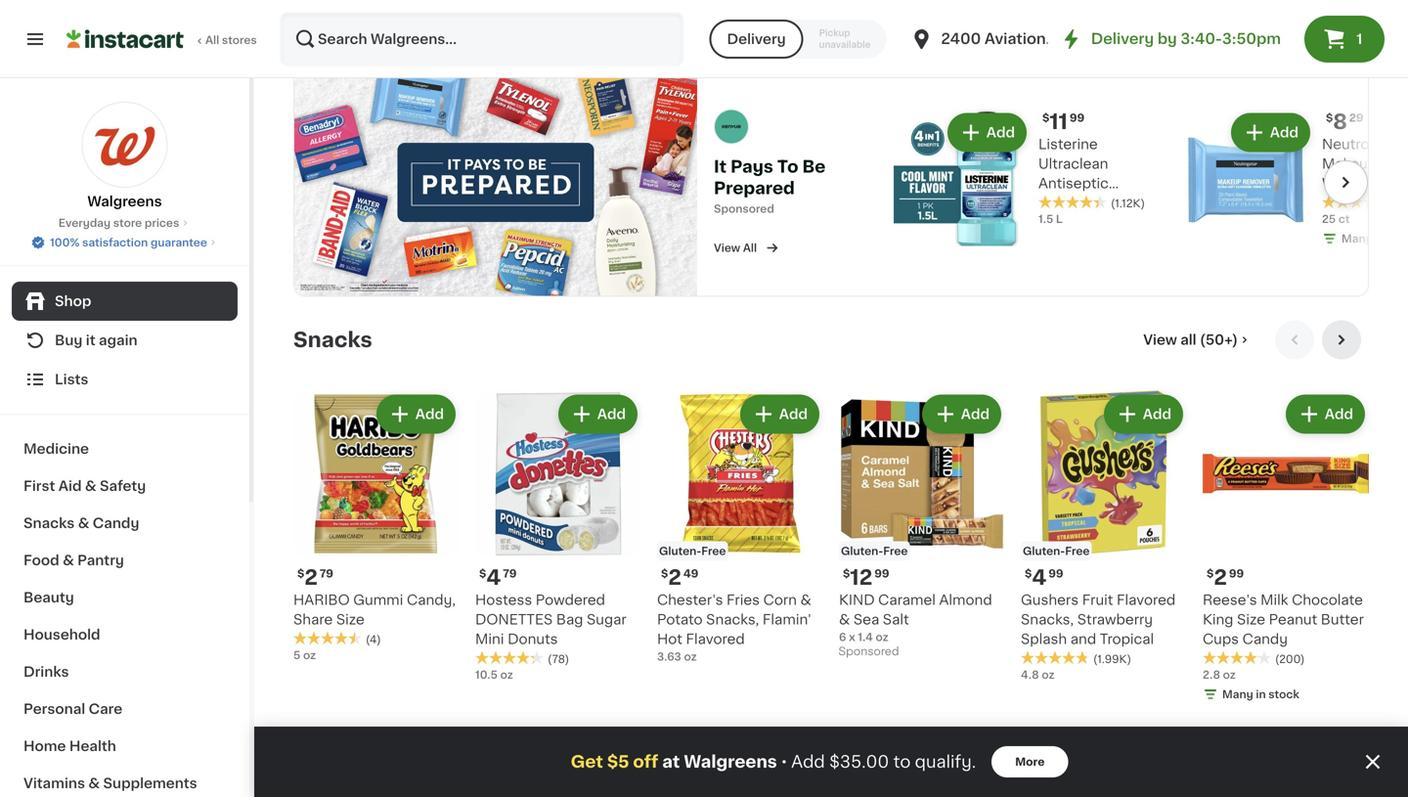 Task type: vqa. For each thing, say whether or not it's contained in the screenshot.
5th 95 from left
no



Task type: locate. For each thing, give the bounding box(es) containing it.
gluten-free for 2
[[659, 546, 726, 556]]

oz inside chester's fries corn & potato snacks, flamin' hot flavored 3.63 oz
[[684, 651, 697, 662]]

& up 6
[[839, 613, 850, 626]]

prices
[[145, 218, 179, 228]]

1 vertical spatial many
[[1223, 689, 1254, 700]]

free for 2
[[702, 546, 726, 556]]

gluten- up 12
[[841, 546, 884, 556]]

shop link
[[12, 282, 238, 321]]

oz for haribo gummi candy, share size
[[303, 650, 316, 661]]

0 vertical spatial spo
[[1311, 31, 1332, 42]]

gluten- for 2
[[659, 546, 702, 556]]

ct
[[1339, 214, 1351, 224]]

0 horizontal spatial many
[[1223, 689, 1254, 700]]

many down ct
[[1342, 233, 1373, 244]]

snacks for snacks & candy
[[23, 517, 75, 530]]

lists
[[55, 373, 88, 386]]

None search field
[[280, 12, 684, 67]]

2 gluten-free from the left
[[841, 546, 908, 556]]

it
[[714, 158, 727, 175]]

1 vertical spatial view
[[1144, 333, 1178, 347]]

snacks, inside gushers fruit flavored snacks, strawberry splash and tropical
[[1021, 613, 1074, 626]]

0 horizontal spatial view
[[714, 242, 741, 253]]

0 horizontal spatial gluten-
[[659, 546, 702, 556]]

peanut
[[1269, 613, 1318, 626]]

free up fruit at right
[[1066, 546, 1090, 556]]

1 horizontal spatial 79
[[503, 568, 517, 579]]

snacks, down gushers
[[1021, 613, 1074, 626]]

household link
[[12, 616, 238, 653]]

candy down safety
[[93, 517, 139, 530]]

more button
[[992, 746, 1069, 778]]

99 right 11
[[1070, 112, 1085, 123]]

walgreens left •
[[684, 754, 777, 770]]

6
[[839, 632, 847, 642]]

99 inside $ 4 99
[[1049, 568, 1064, 579]]

snacks for snacks
[[293, 329, 373, 350]]

1 size from the left
[[336, 613, 365, 626]]

0 horizontal spatial delivery
[[727, 32, 786, 46]]

1 horizontal spatial delivery
[[1091, 32, 1155, 46]]

mini
[[475, 632, 504, 646]]

99 right 12
[[875, 568, 890, 579]]

100%
[[50, 237, 80, 248]]

many inside item carousel region
[[1223, 689, 1254, 700]]

nsored up 29
[[1332, 31, 1370, 42]]

gluten-free up $ 4 99
[[1023, 546, 1090, 556]]

$ inside $ 2 99
[[1207, 568, 1214, 579]]

1 horizontal spatial nsored
[[1332, 31, 1370, 42]]

1 gluten- from the left
[[659, 546, 702, 556]]

reese's
[[1203, 593, 1258, 607]]

0 vertical spatial flavored
[[1117, 593, 1176, 607]]

strawberry
[[1078, 613, 1153, 626]]

neutrogena
[[1323, 137, 1404, 151]]

gluten- for 12
[[841, 546, 884, 556]]

oz right 10.5
[[500, 669, 513, 680]]

aid
[[58, 479, 82, 493]]

$ 4 79
[[479, 567, 517, 588]]

size inside the haribo gummi candy, share size
[[336, 613, 365, 626]]

3 product group from the left
[[657, 391, 824, 664]]

99 inside $ 2 99
[[1230, 568, 1245, 579]]

spo down "prepared"
[[714, 203, 736, 214]]

0 horizontal spatial spo
[[714, 203, 736, 214]]

99 up 'reese's'
[[1230, 568, 1245, 579]]

2 2 from the left
[[668, 567, 682, 588]]

$ inside $ 2 79
[[297, 568, 305, 579]]

0 horizontal spatial nsored
[[736, 203, 775, 214]]

0 horizontal spatial snacks
[[23, 517, 75, 530]]

$ 2 79
[[297, 567, 334, 588]]

buy it again link
[[12, 321, 238, 360]]

$ inside $ 2 49
[[661, 568, 668, 579]]

$ up gushers
[[1025, 568, 1032, 579]]

$ for $ 4 99
[[1025, 568, 1032, 579]]

2 horizontal spatial free
[[1066, 546, 1090, 556]]

0 horizontal spatial free
[[702, 546, 726, 556]]

&
[[85, 479, 96, 493], [78, 517, 89, 530], [63, 554, 74, 567], [801, 593, 812, 607], [839, 613, 850, 626], [88, 777, 100, 790]]

view for view all
[[714, 242, 741, 253]]

2 horizontal spatial gluten-free
[[1023, 546, 1090, 556]]

2 up 'reese's'
[[1214, 567, 1228, 588]]

oz for reese's milk chocolate king size peanut butter cups candy
[[1223, 669, 1236, 680]]

4 up hostess
[[487, 567, 501, 588]]

flavored down potato
[[686, 632, 745, 646]]

gluten- up $ 4 99
[[1023, 546, 1066, 556]]

view left all at the top right of page
[[1144, 333, 1178, 347]]

2 79 from the left
[[503, 568, 517, 579]]

1 snacks, from the left
[[706, 613, 759, 626]]

& right food
[[63, 554, 74, 567]]

1 button
[[1305, 16, 1385, 63]]

buy it again
[[55, 334, 138, 347]]

99 inside $ 11 99
[[1070, 112, 1085, 123]]

1 vertical spatial flavored
[[686, 632, 745, 646]]

1 horizontal spatial gluten-free
[[841, 546, 908, 556]]

view inside popup button
[[1144, 333, 1178, 347]]

instacart logo image
[[67, 27, 184, 51]]

antiseptic
[[1039, 176, 1109, 190]]

oz right '2.8'
[[1223, 669, 1236, 680]]

many down 2.8 oz
[[1223, 689, 1254, 700]]

$ inside $ 11 99
[[1043, 112, 1050, 123]]

size for reese's
[[1238, 613, 1266, 626]]

$ 2 49
[[661, 567, 699, 588]]

nsored inside it pays to be prepared spo nsored
[[736, 203, 775, 214]]

3 gluten- from the left
[[1023, 546, 1066, 556]]

personal care link
[[12, 691, 238, 728]]

4
[[487, 567, 501, 588], [1032, 567, 1047, 588]]

1 horizontal spatial 2
[[668, 567, 682, 588]]

1 horizontal spatial snacks
[[293, 329, 373, 350]]

0 horizontal spatial 79
[[320, 568, 334, 579]]

snacks, inside chester's fries corn & potato snacks, flamin' hot flavored 3.63 oz
[[706, 613, 759, 626]]

0 vertical spatial candy
[[93, 517, 139, 530]]

food & pantry
[[23, 554, 124, 567]]

0 vertical spatial in
[[1376, 233, 1386, 244]]

3.63
[[657, 651, 682, 662]]

4 product group from the left
[[839, 391, 1006, 663]]

many in stock
[[1223, 689, 1300, 700]]

0 horizontal spatial walgreens
[[87, 195, 162, 208]]

& inside kind caramel almond & sea salt 6 x 1.4 oz
[[839, 613, 850, 626]]

0 horizontal spatial 2
[[305, 567, 318, 588]]

gushers fruit flavored snacks, strawberry splash and tropical
[[1021, 593, 1176, 646]]

1 2 from the left
[[305, 567, 318, 588]]

79 inside $ 2 79
[[320, 568, 334, 579]]

99
[[1070, 112, 1085, 123], [875, 568, 890, 579], [1049, 568, 1064, 579], [1230, 568, 1245, 579]]

candy up (200)
[[1243, 632, 1288, 646]]

2 horizontal spatial 2
[[1214, 567, 1228, 588]]

(200)
[[1276, 654, 1305, 664]]

salt
[[883, 613, 909, 626]]

1 vertical spatial spo
[[714, 203, 736, 214]]

1 horizontal spatial candy
[[1243, 632, 1288, 646]]

view all (50+)
[[1144, 333, 1238, 347]]

gluten-free up 49
[[659, 546, 726, 556]]

1 horizontal spatial gluten-
[[841, 546, 884, 556]]

1 horizontal spatial 4
[[1032, 567, 1047, 588]]

$ inside $ 4 79
[[479, 568, 487, 579]]

all stores
[[205, 35, 257, 45]]

79 for 4
[[503, 568, 517, 579]]

oz for gushers fruit flavored snacks, strawberry splash and tropical
[[1042, 669, 1055, 680]]

1 horizontal spatial free
[[884, 546, 908, 556]]

99 up gushers
[[1049, 568, 1064, 579]]

in for 2
[[1256, 689, 1266, 700]]

size inside reese's milk chocolate king size peanut butter cups candy
[[1238, 613, 1266, 626]]

1 79 from the left
[[320, 568, 334, 579]]

delivery up kenvue image
[[727, 32, 786, 46]]

2 left 49
[[668, 567, 682, 588]]

qualify.
[[915, 754, 977, 770]]

donettes
[[475, 613, 553, 626]]

10.5 oz
[[475, 669, 513, 680]]

(4)
[[366, 634, 381, 645]]

1 horizontal spatial view
[[1144, 333, 1178, 347]]

1 vertical spatial walgreens
[[684, 754, 777, 770]]

spo
[[1311, 31, 1332, 42], [714, 203, 736, 214]]

2 4 from the left
[[1032, 567, 1047, 588]]

chester's fries corn & potato snacks, flamin' hot flavored 3.63 oz
[[657, 593, 812, 662]]

view down "prepared"
[[714, 242, 741, 253]]

99 inside $ 12 99
[[875, 568, 890, 579]]

gluten-free
[[659, 546, 726, 556], [841, 546, 908, 556], [1023, 546, 1090, 556]]

$ inside $ 12 99
[[843, 568, 850, 579]]

gluten-free for 12
[[841, 546, 908, 556]]

1 free from the left
[[702, 546, 726, 556]]

1 vertical spatial in
[[1256, 689, 1266, 700]]

view for view all (50+)
[[1144, 333, 1178, 347]]

79 inside $ 4 79
[[503, 568, 517, 579]]

1 horizontal spatial size
[[1238, 613, 1266, 626]]

0 vertical spatial many
[[1342, 233, 1373, 244]]

product group containing 12
[[839, 391, 1006, 663]]

$ 11 99
[[1043, 111, 1085, 132]]

snacks
[[293, 329, 373, 350], [23, 517, 75, 530]]

0 horizontal spatial gluten-free
[[659, 546, 726, 556]]

(78)
[[548, 654, 570, 664]]

79 up haribo at bottom left
[[320, 568, 334, 579]]

99 for 4
[[1049, 568, 1064, 579]]

1 horizontal spatial snacks,
[[1021, 613, 1074, 626]]

size down gummi
[[336, 613, 365, 626]]

0 horizontal spatial all
[[205, 35, 219, 45]]

6 product group from the left
[[1203, 391, 1370, 706]]

oz right 5
[[303, 650, 316, 661]]

shop
[[55, 294, 91, 308]]

candy,
[[407, 593, 456, 607]]

$ up 'reese's'
[[1207, 568, 1214, 579]]

3 free from the left
[[1066, 546, 1090, 556]]

$ for $ 2 99
[[1207, 568, 1214, 579]]

$ inside $ 4 99
[[1025, 568, 1032, 579]]

1 4 from the left
[[487, 567, 501, 588]]

79
[[320, 568, 334, 579], [503, 568, 517, 579]]

1 vertical spatial nsored
[[736, 203, 775, 214]]

delivery inside delivery by 3:40-3:50pm link
[[1091, 32, 1155, 46]]

in left stock
[[1256, 689, 1266, 700]]

★★★★★
[[1039, 195, 1107, 209], [1039, 195, 1107, 209], [1323, 195, 1391, 209], [1323, 195, 1391, 209], [293, 631, 362, 645], [293, 631, 362, 645], [475, 651, 544, 665], [475, 651, 544, 665], [1021, 651, 1090, 665], [1021, 651, 1090, 665], [1203, 651, 1272, 665], [1203, 651, 1272, 665]]

at
[[663, 754, 680, 770]]

0 horizontal spatial candy
[[93, 517, 139, 530]]

11
[[1050, 111, 1068, 132]]

4.8 oz
[[1021, 669, 1055, 680]]

79 up hostess
[[503, 568, 517, 579]]

many for 2
[[1223, 689, 1254, 700]]

1 vertical spatial snacks
[[23, 517, 75, 530]]

size down 'reese's'
[[1238, 613, 1266, 626]]

Search field
[[282, 14, 682, 65]]

caramel
[[879, 593, 936, 607]]

4 up gushers
[[1032, 567, 1047, 588]]

1 horizontal spatial walgreens
[[684, 754, 777, 770]]

0 horizontal spatial flavored
[[686, 632, 745, 646]]

$ up haribo at bottom left
[[297, 568, 305, 579]]

oz right 1.4
[[876, 632, 889, 642]]

free
[[702, 546, 726, 556], [884, 546, 908, 556], [1066, 546, 1090, 556]]

pays
[[731, 158, 774, 175]]

and
[[1071, 632, 1097, 646]]

oz right 3.63
[[684, 651, 697, 662]]

all left stores
[[205, 35, 219, 45]]

$ inside $ 8 29
[[1327, 112, 1334, 123]]

5 product group from the left
[[1021, 391, 1188, 683]]

gluten- up 49
[[659, 546, 702, 556]]

all down "prepared"
[[743, 242, 757, 253]]

& right aid
[[85, 479, 96, 493]]

spo left 1
[[1311, 31, 1332, 42]]

in inside item carousel region
[[1256, 689, 1266, 700]]

1.5 l
[[1039, 214, 1063, 224]]

2 free from the left
[[884, 546, 908, 556]]

snacks, down fries
[[706, 613, 759, 626]]

stores
[[222, 35, 257, 45]]

add
[[987, 126, 1015, 139], [1271, 126, 1299, 139], [416, 407, 444, 421], [598, 407, 626, 421], [779, 407, 808, 421], [961, 407, 990, 421], [1143, 407, 1172, 421], [1325, 407, 1354, 421], [792, 754, 825, 770]]

$ for $ 2 49
[[661, 568, 668, 579]]

2 size from the left
[[1238, 613, 1266, 626]]

0 horizontal spatial size
[[336, 613, 365, 626]]

snacks inside item carousel region
[[293, 329, 373, 350]]

99 for 2
[[1230, 568, 1245, 579]]

3 2 from the left
[[1214, 567, 1228, 588]]

0 horizontal spatial 4
[[487, 567, 501, 588]]

drinks
[[23, 665, 69, 679]]

1 gluten-free from the left
[[659, 546, 726, 556]]

flavored up strawberry
[[1117, 593, 1176, 607]]

$ for $ 12 99
[[843, 568, 850, 579]]

stoc
[[1388, 233, 1409, 244]]

1 vertical spatial candy
[[1243, 632, 1288, 646]]

1 horizontal spatial flavored
[[1117, 593, 1176, 607]]

$ up kind
[[843, 568, 850, 579]]

0 horizontal spatial snacks,
[[706, 613, 759, 626]]

1
[[1357, 32, 1363, 46]]

29
[[1350, 112, 1364, 123]]

$ left 29
[[1327, 112, 1334, 123]]

everyday
[[58, 218, 111, 228]]

3 gluten-free from the left
[[1023, 546, 1090, 556]]

free up chester's
[[702, 546, 726, 556]]

0 vertical spatial walgreens
[[87, 195, 162, 208]]

sponsored badge image
[[839, 646, 899, 658]]

gluten-free up $ 12 99
[[841, 546, 908, 556]]

gluten- for 4
[[1023, 546, 1066, 556]]

1 horizontal spatial many
[[1342, 233, 1373, 244]]

listerine
[[1039, 137, 1098, 151]]

nsored down "prepared"
[[736, 203, 775, 214]]

$ up "listerine"
[[1043, 112, 1050, 123]]

flavored
[[1117, 593, 1176, 607], [686, 632, 745, 646]]

1 horizontal spatial in
[[1376, 233, 1386, 244]]

beauty link
[[12, 579, 238, 616]]

oz
[[876, 632, 889, 642], [303, 650, 316, 661], [684, 651, 697, 662], [500, 669, 513, 680], [1042, 669, 1055, 680], [1223, 669, 1236, 680]]

product group
[[293, 391, 460, 663], [475, 391, 642, 683], [657, 391, 824, 664], [839, 391, 1006, 663], [1021, 391, 1188, 683], [1203, 391, 1370, 706]]

0 horizontal spatial in
[[1256, 689, 1266, 700]]

delivery inside delivery button
[[727, 32, 786, 46]]

2 up haribo at bottom left
[[305, 567, 318, 588]]

$ left 49
[[661, 568, 668, 579]]

vitamins & supplements link
[[12, 765, 238, 797]]

2 snacks, from the left
[[1021, 613, 1074, 626]]

oz right 4.8
[[1042, 669, 1055, 680]]

2 gluten- from the left
[[841, 546, 884, 556]]

kind caramel almond & sea salt 6 x 1.4 oz
[[839, 593, 993, 642]]

walgreens up everyday store prices link
[[87, 195, 162, 208]]

more
[[1016, 757, 1045, 767]]

0 vertical spatial view
[[714, 242, 741, 253]]

many
[[1342, 233, 1373, 244], [1223, 689, 1254, 700]]

flavored inside chester's fries corn & potato snacks, flamin' hot flavored 3.63 oz
[[686, 632, 745, 646]]

delivery left the 'by'
[[1091, 32, 1155, 46]]

& right corn
[[801, 593, 812, 607]]

in left stoc
[[1376, 233, 1386, 244]]

walgreens link
[[82, 102, 168, 211]]

x
[[849, 632, 856, 642]]

chocolate
[[1292, 593, 1364, 607]]

all stores link
[[67, 12, 258, 67]]

stock
[[1269, 689, 1300, 700]]

view all
[[714, 242, 757, 253]]

$ up hostess
[[479, 568, 487, 579]]

2 horizontal spatial gluten-
[[1023, 546, 1066, 556]]

1 horizontal spatial all
[[743, 242, 757, 253]]

oz for hostess powdered donettes bag sugar mini donuts
[[500, 669, 513, 680]]

& down the health
[[88, 777, 100, 790]]

free up $ 12 99
[[884, 546, 908, 556]]

free for 4
[[1066, 546, 1090, 556]]

0 vertical spatial snacks
[[293, 329, 373, 350]]



Task type: describe. For each thing, give the bounding box(es) containing it.
25 ct
[[1323, 214, 1351, 224]]

& inside chester's fries corn & potato snacks, flamin' hot flavored 3.63 oz
[[801, 593, 812, 607]]

walgreens logo image
[[82, 102, 168, 188]]

milk
[[1261, 593, 1289, 607]]

free for 12
[[884, 546, 908, 556]]

4.8
[[1021, 669, 1040, 680]]

it
[[86, 334, 96, 347]]

get
[[571, 754, 603, 770]]

$ 4 99
[[1025, 567, 1064, 588]]

oz inside kind caramel almond & sea salt 6 x 1.4 oz
[[876, 632, 889, 642]]

$ for $ 2 79
[[297, 568, 305, 579]]

reese's milk chocolate king size peanut butter cups candy
[[1203, 593, 1365, 646]]

cool
[[1126, 216, 1158, 229]]

personal care
[[23, 702, 122, 716]]

walgreens inside treatment tracker modal dialog
[[684, 754, 777, 770]]

gushers
[[1021, 593, 1079, 607]]

2.8
[[1203, 669, 1221, 680]]

sugar
[[587, 613, 627, 626]]

sea
[[854, 613, 880, 626]]

king
[[1203, 613, 1234, 626]]

2 for haribo gummi candy, share size
[[305, 567, 318, 588]]

5 oz
[[293, 650, 316, 661]]

delivery for delivery by 3:40-3:50pm
[[1091, 32, 1155, 46]]

medicine link
[[12, 430, 238, 468]]

delivery by 3:40-3:50pm
[[1091, 32, 1282, 46]]

pantry
[[77, 554, 124, 567]]

99 for 12
[[875, 568, 890, 579]]

everyday store prices link
[[58, 215, 191, 231]]

off
[[633, 754, 659, 770]]

mint
[[1039, 235, 1070, 249]]

1 horizontal spatial spo
[[1311, 31, 1332, 42]]

$ for $ 8 29
[[1327, 112, 1334, 123]]

•
[[781, 754, 788, 770]]

listerine ultraclean antiseptic gingivitis mouthwash, cool mint
[[1039, 137, 1158, 249]]

care
[[89, 702, 122, 716]]

$ 2 99
[[1207, 567, 1245, 588]]

$ for $ 11 99
[[1043, 112, 1050, 123]]

hostess
[[475, 593, 532, 607]]

4 for gushers
[[1032, 567, 1047, 588]]

hostess powdered donettes bag sugar mini donuts
[[475, 593, 627, 646]]

1 product group from the left
[[293, 391, 460, 663]]

gingivitis
[[1039, 196, 1103, 210]]

(1.99k)
[[1094, 654, 1132, 664]]

2 product group from the left
[[475, 391, 642, 683]]

store
[[113, 218, 142, 228]]

0 vertical spatial all
[[205, 35, 219, 45]]

health
[[69, 740, 116, 753]]

99 for 11
[[1070, 112, 1085, 123]]

in for 8
[[1376, 233, 1386, 244]]

everyday store prices
[[58, 218, 179, 228]]

snacks & candy
[[23, 517, 139, 530]]

personal
[[23, 702, 85, 716]]

3:50pm
[[1223, 32, 1282, 46]]

candy inside reese's milk chocolate king size peanut butter cups candy
[[1243, 632, 1288, 646]]

2 for chester's fries corn & potato snacks, flamin' hot flavored
[[668, 567, 682, 588]]

to
[[778, 158, 799, 175]]

corn
[[764, 593, 797, 607]]

$ 12 99
[[843, 567, 890, 588]]

2400
[[941, 32, 981, 46]]

10.5
[[475, 669, 498, 680]]

add inside treatment tracker modal dialog
[[792, 754, 825, 770]]

food & pantry link
[[12, 542, 238, 579]]

supplements
[[103, 777, 197, 790]]

drinks link
[[12, 653, 238, 691]]

neutrogena makeup re
[[1323, 137, 1409, 229]]

0 vertical spatial nsored
[[1332, 31, 1370, 42]]

2400 aviation dr button
[[910, 12, 1068, 67]]

vitamins & supplements
[[23, 777, 197, 790]]

powdered
[[536, 593, 606, 607]]

almond
[[940, 593, 993, 607]]

1 vertical spatial all
[[743, 242, 757, 253]]

(1.12k)
[[1111, 198, 1146, 209]]

fries
[[727, 593, 760, 607]]

1.4
[[858, 632, 873, 642]]

flavored inside gushers fruit flavored snacks, strawberry splash and tropical
[[1117, 593, 1176, 607]]

food
[[23, 554, 59, 567]]

$ for $ 4 79
[[479, 568, 487, 579]]

first aid & safety link
[[12, 468, 238, 505]]

butter
[[1321, 613, 1365, 626]]

2 for reese's milk chocolate king size peanut butter cups candy
[[1214, 567, 1228, 588]]

79 for 2
[[320, 568, 334, 579]]

safety
[[100, 479, 146, 493]]

gluten-free for 4
[[1023, 546, 1090, 556]]

fruit
[[1083, 593, 1114, 607]]

& down first aid & safety
[[78, 517, 89, 530]]

cups
[[1203, 632, 1239, 646]]

(50+)
[[1200, 333, 1238, 347]]

dr
[[1050, 32, 1068, 46]]

kenvue it pays to be prepared check the ingredients in your medicine use only 1 product that contains acetominophen at a time band-aid is a registered trademark. mcneil consumer pharmaceuticals co. 2023 use products only as directed. jjci 2023 image
[[294, 69, 698, 296]]

prepared
[[714, 180, 795, 197]]

5
[[293, 650, 301, 661]]

4 for hostess
[[487, 567, 501, 588]]

many in stoc
[[1342, 233, 1409, 244]]

item carousel region
[[293, 320, 1370, 714]]

donuts
[[508, 632, 558, 646]]

1.5
[[1039, 214, 1054, 224]]

tropical
[[1100, 632, 1155, 646]]

again
[[99, 334, 138, 347]]

delivery for delivery
[[727, 32, 786, 46]]

treatment tracker modal dialog
[[254, 727, 1409, 797]]

3:40-
[[1181, 32, 1223, 46]]

lists link
[[12, 360, 238, 399]]

size for haribo
[[336, 613, 365, 626]]

guarantee
[[151, 237, 207, 248]]

service type group
[[710, 20, 887, 59]]

many for 8
[[1342, 233, 1373, 244]]

kenvue image
[[714, 109, 749, 144]]

all
[[1181, 333, 1197, 347]]

spo inside it pays to be prepared spo nsored
[[714, 203, 736, 214]]

first
[[23, 479, 55, 493]]

chester's
[[657, 593, 723, 607]]

buy
[[55, 334, 83, 347]]

first aid & safety
[[23, 479, 146, 493]]

gummi
[[353, 593, 403, 607]]



